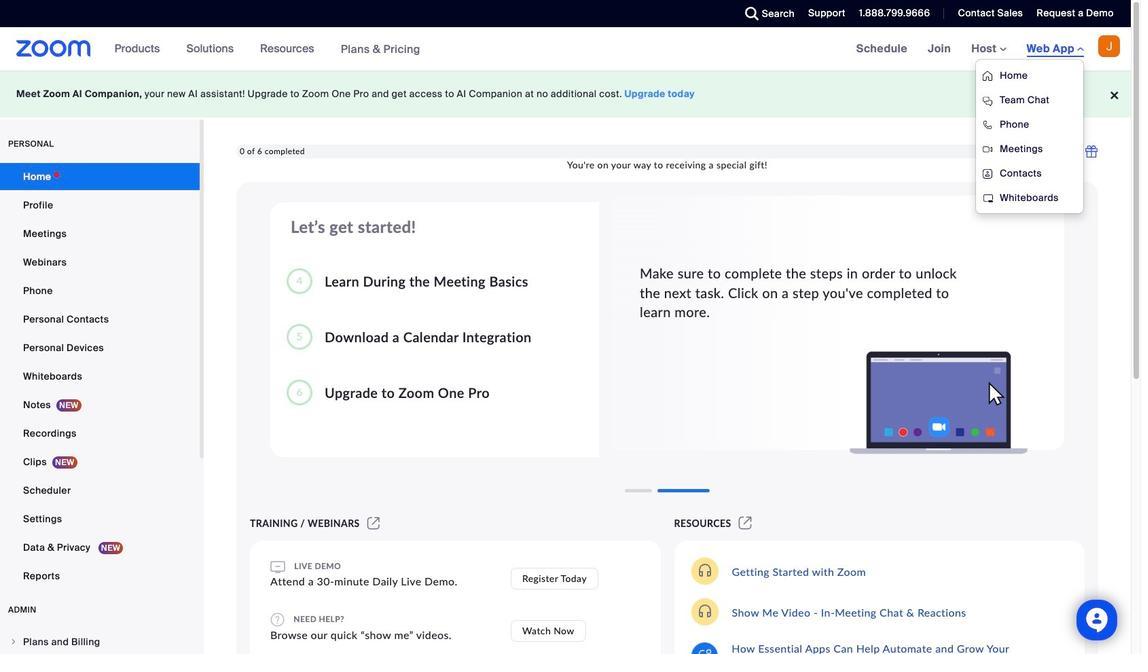 Task type: describe. For each thing, give the bounding box(es) containing it.
right image
[[10, 638, 18, 646]]

zoom logo image
[[16, 40, 91, 57]]

window new image
[[737, 518, 754, 529]]



Task type: locate. For each thing, give the bounding box(es) containing it.
banner
[[0, 27, 1131, 214]]

profile picture image
[[1099, 35, 1121, 57]]

product information navigation
[[104, 27, 431, 71]]

meetings navigation
[[847, 27, 1131, 214]]

menu item
[[0, 629, 200, 654]]

footer
[[0, 71, 1131, 118]]

window new image
[[365, 518, 382, 529]]

personal menu menu
[[0, 163, 200, 591]]



Task type: vqa. For each thing, say whether or not it's contained in the screenshot.
Host image
no



